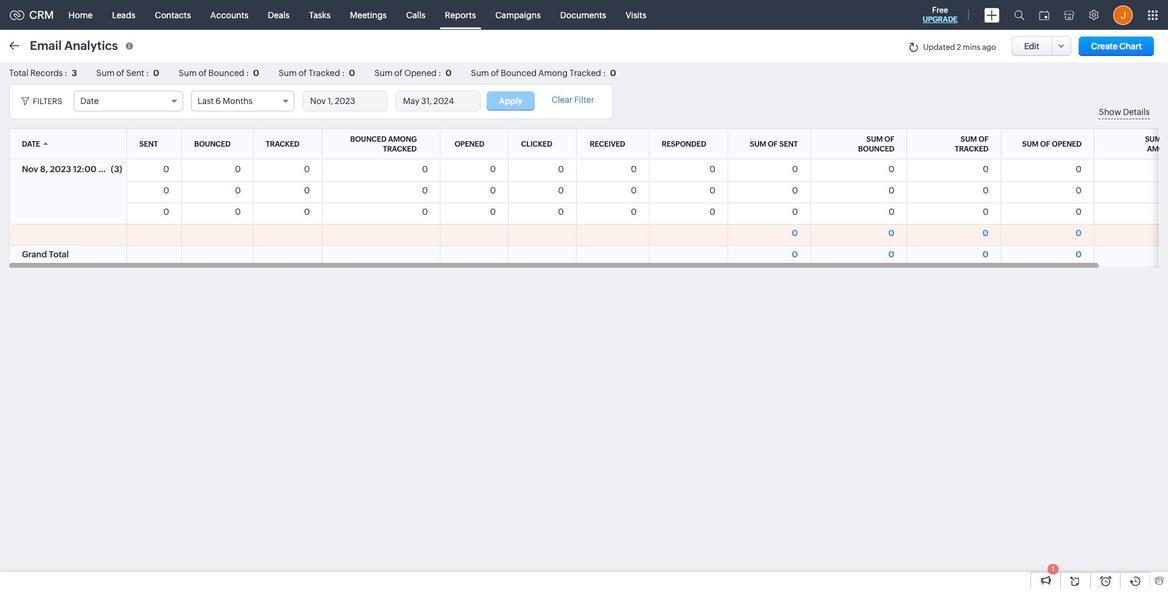 Task type: locate. For each thing, give the bounding box(es) containing it.
MMM D, YYYY text field
[[303, 91, 387, 111], [396, 91, 480, 111]]

0 horizontal spatial mmm d, yyyy text field
[[303, 91, 387, 111]]

create menu element
[[978, 0, 1007, 30]]

None field
[[74, 91, 183, 111], [191, 91, 294, 111], [74, 91, 183, 111], [191, 91, 294, 111]]

1 mmm d, yyyy text field from the left
[[303, 91, 387, 111]]

1 horizontal spatial mmm d, yyyy text field
[[396, 91, 480, 111]]

logo image
[[10, 10, 24, 20]]



Task type: describe. For each thing, give the bounding box(es) containing it.
calendar image
[[1040, 10, 1050, 20]]

create menu image
[[985, 8, 1000, 22]]

search element
[[1007, 0, 1032, 30]]

2 mmm d, yyyy text field from the left
[[396, 91, 480, 111]]

profile element
[[1107, 0, 1141, 30]]

profile image
[[1114, 5, 1133, 25]]

search image
[[1015, 10, 1025, 20]]



Task type: vqa. For each thing, say whether or not it's contained in the screenshot.
radio
no



